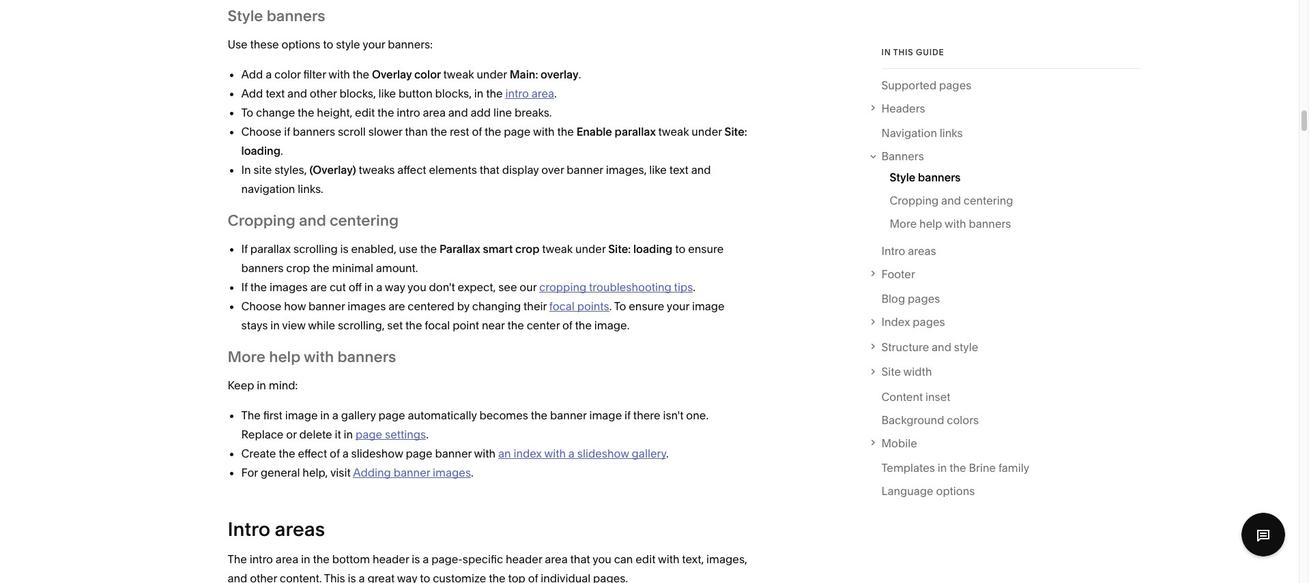 Task type: vqa. For each thing, say whether or not it's contained in the screenshot.
the bottom the options
yes



Task type: describe. For each thing, give the bounding box(es) containing it.
with inside add a color filter with the overlay color tweak under main: overlay . add text and other blocks, like button blocks, in the intro area . to change the height, edit the intro area and add line breaks.
[[328, 67, 350, 81]]

banner down the first image in a gallery page automatically becomes the banner image if there isn't one. replace or delete it in
[[435, 447, 472, 460]]

bottom
[[332, 553, 370, 566]]

0 horizontal spatial style
[[336, 37, 360, 51]]

. right main: on the left top of the page
[[579, 67, 581, 81]]

banners:
[[388, 37, 433, 51]]

language options link
[[882, 482, 975, 505]]

adding banner images link
[[353, 466, 471, 480]]

banners up the these
[[267, 7, 325, 25]]

there
[[633, 409, 660, 422]]

1 vertical spatial more help with banners
[[228, 348, 396, 366]]

content.
[[280, 572, 322, 584]]

images, inside the intro area in the bottom header is a page-specific header area that you can edit with text, images, and other content. this is a great way to customize the top of individual pages.
[[707, 553, 747, 566]]

0 vertical spatial is
[[340, 242, 349, 256]]

1 horizontal spatial cropping and centering
[[890, 194, 1013, 207]]

. up styles,
[[280, 144, 283, 157]]

banner down settings
[[394, 466, 430, 480]]

create
[[241, 447, 276, 460]]

1 vertical spatial images
[[348, 299, 386, 313]]

1 vertical spatial more
[[228, 348, 266, 366]]

. to ensure your image stays in view while scrolling, set the focal point near the center of the image.
[[241, 299, 725, 332]]

the up slower
[[378, 106, 394, 119]]

links
[[940, 127, 963, 140]]

the left overlay
[[353, 67, 369, 81]]

language options
[[882, 485, 975, 499]]

help,
[[303, 466, 328, 480]]

. down overlay
[[554, 86, 557, 100]]

top
[[508, 572, 525, 584]]

with left 'an'
[[474, 447, 496, 460]]

how
[[284, 299, 306, 313]]

edit inside add a color filter with the overlay color tweak under main: overlay . add text and other blocks, like button blocks, in the intro area . to change the height, edit the intro area and add line breaks.
[[355, 106, 375, 119]]

with right index
[[544, 447, 566, 460]]

scroll
[[338, 125, 366, 138]]

a left great
[[359, 572, 365, 584]]

0 horizontal spatial options
[[282, 37, 320, 51]]

templates in the brine family
[[882, 462, 1029, 475]]

the up line
[[486, 86, 503, 100]]

banner inside the first image in a gallery page automatically becomes the banner image if there isn't one. replace or delete it in
[[550, 409, 587, 422]]

the inside the first image in a gallery page automatically becomes the banner image if there isn't one. replace or delete it in
[[531, 409, 548, 422]]

0 horizontal spatial help
[[269, 348, 301, 366]]

0 vertical spatial intro
[[505, 86, 529, 100]]

to inside . to ensure your image stays in view while scrolling, set the focal point near the center of the image.
[[614, 299, 626, 313]]

. down 'automatically'
[[426, 428, 429, 441]]

0 horizontal spatial site:
[[608, 242, 631, 256]]

in for in site styles, (overlay)
[[241, 163, 251, 177]]

banners down scrolling, at the bottom left of page
[[337, 348, 396, 366]]

a up visit
[[342, 447, 349, 460]]

. down the first image in a gallery page automatically becomes the banner image if there isn't one. replace or delete it in
[[471, 466, 473, 480]]

1 vertical spatial is
[[412, 553, 420, 566]]

page down line
[[504, 125, 531, 138]]

changing
[[472, 299, 521, 313]]

great
[[367, 572, 395, 584]]

(overlay)
[[309, 163, 356, 177]]

1 vertical spatial style
[[890, 171, 916, 184]]

minimal
[[332, 261, 373, 275]]

area up breaks.
[[531, 86, 554, 100]]

a right off
[[376, 280, 382, 294]]

footer link
[[882, 265, 1140, 284]]

area up than
[[423, 106, 446, 119]]

1 vertical spatial tweak
[[658, 125, 689, 138]]

overlay
[[372, 67, 412, 81]]

in right off
[[364, 280, 374, 294]]

site width button
[[867, 363, 1140, 382]]

with down while
[[304, 348, 334, 366]]

the inside create the effect of a slideshow page banner with an index with a slideshow gallery . for general help, visit adding banner images .
[[279, 447, 295, 460]]

. inside . to ensure your image stays in view while scrolling, set the focal point near the center of the image.
[[609, 299, 612, 313]]

background colors
[[882, 414, 979, 427]]

in site styles, (overlay)
[[241, 163, 356, 177]]

1 horizontal spatial are
[[388, 299, 405, 313]]

choose for choose if banners scroll slower than the rest of the page with the enable p arallax tweak under
[[241, 125, 281, 138]]

tweaks affect elements that display over banner images, like text and navigation links.
[[241, 163, 711, 196]]

off
[[349, 280, 362, 294]]

in up language options
[[938, 462, 947, 475]]

site: inside site: loading
[[725, 125, 747, 138]]

the up stays
[[250, 280, 267, 294]]

1 blocks, from the left
[[339, 86, 376, 100]]

individual
[[541, 572, 591, 584]]

the right use
[[420, 242, 437, 256]]

height,
[[317, 106, 352, 119]]

and inside dropdown button
[[932, 341, 951, 354]]

images inside create the effect of a slideshow page banner with an index with a slideshow gallery . for general help, visit adding banner images .
[[433, 466, 471, 480]]

enabled,
[[351, 242, 396, 256]]

site width
[[882, 365, 932, 379]]

mobile button
[[867, 434, 1140, 453]]

overlay
[[541, 67, 579, 81]]

0 horizontal spatial intro
[[228, 518, 270, 541]]

options inside language options link
[[936, 485, 975, 499]]

their
[[524, 299, 547, 313]]

stays
[[241, 319, 268, 332]]

troubleshooting
[[589, 280, 671, 294]]

if inside the first image in a gallery page automatically becomes the banner image if there isn't one. replace or delete it in
[[625, 409, 631, 422]]

mobile
[[882, 437, 917, 450]]

in inside add a color filter with the overlay color tweak under main: overlay . add text and other blocks, like button blocks, in the intro area . to change the height, edit the intro area and add line breaks.
[[474, 86, 484, 100]]

of inside . to ensure your image stays in view while scrolling, set the focal point near the center of the image.
[[562, 319, 572, 332]]

index pages link
[[882, 313, 1140, 332]]

a inside the first image in a gallery page automatically becomes the banner image if there isn't one. replace or delete it in
[[332, 409, 338, 422]]

choose for choose how banner images are centered by changing their focal points
[[241, 299, 281, 313]]

index pages
[[882, 316, 945, 329]]

1 add from the top
[[241, 67, 263, 81]]

the left height,
[[298, 106, 314, 119]]

site width link
[[882, 363, 1140, 382]]

inset
[[926, 390, 950, 404]]

page right it
[[356, 428, 382, 441]]

and inside tweaks affect elements that display over banner images, like text and navigation links.
[[691, 163, 711, 177]]

headers link
[[882, 99, 1140, 118]]

that inside the intro area in the bottom header is a page-specific header area that you can edit with text, images, and other content. this is a great way to customize the top of individual pages.
[[570, 553, 590, 566]]

1 horizontal spatial cropping
[[890, 194, 939, 207]]

2 vertical spatial is
[[348, 572, 356, 584]]

that inside tweaks affect elements that display over banner images, like text and navigation links.
[[480, 163, 500, 177]]

1 horizontal spatial image
[[589, 409, 622, 422]]

1 horizontal spatial more help with banners
[[890, 217, 1011, 231]]

1 horizontal spatial under
[[575, 242, 606, 256]]

headers button
[[867, 99, 1140, 118]]

breaks.
[[515, 106, 552, 119]]

area up individual
[[545, 553, 568, 566]]

0 horizontal spatial image
[[285, 409, 318, 422]]

an index with a slideshow gallery link
[[498, 447, 666, 460]]

this
[[324, 572, 345, 584]]

0 vertical spatial style banners
[[228, 7, 325, 25]]

see
[[498, 280, 517, 294]]

replace
[[241, 428, 284, 441]]

with inside the intro area in the bottom header is a page-specific header area that you can edit with text, images, and other content. this is a great way to customize the top of individual pages.
[[658, 553, 679, 566]]

in inside the intro area in the bottom header is a page-specific header area that you can edit with text, images, and other content. this is a great way to customize the top of individual pages.
[[301, 553, 310, 566]]

page inside the first image in a gallery page automatically becomes the banner image if there isn't one. replace or delete it in
[[378, 409, 405, 422]]

the for the first image in a gallery page automatically becomes the banner image if there isn't one. replace or delete it in
[[241, 409, 261, 422]]

2 add from the top
[[241, 86, 263, 100]]

by
[[457, 299, 470, 313]]

styles,
[[275, 163, 307, 177]]

add a color filter with the overlay color tweak under main: overlay . add text and other blocks, like button blocks, in the intro area . to change the height, edit the intro area and add line breaks.
[[241, 67, 581, 119]]

in up delete
[[320, 409, 330, 422]]

your inside . to ensure your image stays in view while scrolling, set the focal point near the center of the image.
[[667, 299, 689, 313]]

to inside add a color filter with the overlay color tweak under main: overlay . add text and other blocks, like button blocks, in the intro area . to change the height, edit the intro area and add line breaks.
[[241, 106, 253, 119]]

parallax
[[250, 242, 291, 256]]

site
[[254, 163, 272, 177]]

set
[[387, 319, 403, 332]]

the down line
[[485, 125, 501, 138]]

loading inside site: loading
[[241, 144, 280, 157]]

1 color from the left
[[274, 67, 301, 81]]

these
[[250, 37, 279, 51]]

smart
[[483, 242, 513, 256]]

rest
[[450, 125, 469, 138]]

2 header from the left
[[506, 553, 542, 566]]

point
[[453, 319, 479, 332]]

0 vertical spatial style
[[228, 7, 263, 25]]

2 vertical spatial tweak
[[542, 242, 573, 256]]

background colors link
[[882, 411, 979, 434]]

in right it
[[344, 428, 353, 441]]

1 horizontal spatial centering
[[964, 194, 1013, 207]]

choose if banners scroll slower than the rest of the page with the enable p arallax tweak under
[[241, 125, 725, 138]]

it
[[335, 428, 341, 441]]

2 slideshow from the left
[[577, 447, 629, 460]]

parallax
[[439, 242, 480, 256]]

0 vertical spatial way
[[385, 280, 405, 294]]

our
[[520, 280, 537, 294]]

0 vertical spatial focal
[[549, 299, 575, 313]]

use these options to style your banners:
[[228, 37, 433, 51]]

1 vertical spatial areas
[[275, 518, 325, 541]]

the intro area in the bottom header is a page-specific header area that you can edit with text, images, and other content. this is a great way to customize the top of individual pages.
[[228, 553, 747, 584]]

the up this
[[313, 553, 330, 566]]

first
[[263, 409, 283, 422]]

navigation
[[241, 182, 295, 196]]

banners inside more help with banners link
[[969, 217, 1011, 231]]

content inset
[[882, 390, 950, 404]]

create the effect of a slideshow page banner with an index with a slideshow gallery . for general help, visit adding banner images .
[[241, 447, 669, 480]]

0 horizontal spatial are
[[310, 280, 327, 294]]

1 vertical spatial intro areas
[[228, 518, 325, 541]]

brine
[[969, 462, 996, 475]]

other inside add a color filter with the overlay color tweak under main: overlay . add text and other blocks, like button blocks, in the intro area . to change the height, edit the intro area and add line breaks.
[[310, 86, 337, 100]]

templates
[[882, 462, 935, 475]]

language
[[882, 485, 934, 499]]

way inside the intro area in the bottom header is a page-specific header area that you can edit with text, images, and other content. this is a great way to customize the top of individual pages.
[[397, 572, 417, 584]]

view
[[282, 319, 306, 332]]

one.
[[686, 409, 709, 422]]

to inside the intro area in the bottom header is a page-specific header area that you can edit with text, images, and other content. this is a great way to customize the top of individual pages.
[[420, 572, 430, 584]]

automatically
[[408, 409, 477, 422]]

images, inside tweaks affect elements that display over banner images, like text and navigation links.
[[606, 163, 647, 177]]

style banners link
[[890, 168, 961, 191]]

mobile link
[[882, 434, 1140, 453]]

filter
[[303, 67, 326, 81]]

this
[[893, 47, 914, 57]]

. right troubleshooting
[[693, 280, 695, 294]]

0 vertical spatial intro areas
[[882, 244, 936, 258]]



Task type: locate. For each thing, give the bounding box(es) containing it.
0 horizontal spatial like
[[379, 86, 396, 100]]

a down the these
[[266, 67, 272, 81]]

ensure up tips
[[688, 242, 724, 256]]

way right great
[[397, 572, 417, 584]]

2 color from the left
[[414, 67, 441, 81]]

more
[[890, 217, 917, 231], [228, 348, 266, 366]]

more help with banners down while
[[228, 348, 396, 366]]

headers
[[882, 102, 925, 115]]

style up use
[[228, 7, 263, 25]]

if up stays
[[241, 280, 248, 294]]

1 vertical spatial cropping and centering
[[228, 211, 399, 230]]

1 vertical spatial style banners
[[890, 171, 961, 184]]

1 horizontal spatial crop
[[515, 242, 540, 256]]

if for if parallax scrolling is enabled, use the parallax smart crop tweak under site: loading
[[241, 242, 248, 256]]

and inside the intro area in the bottom header is a page-specific header area that you can edit with text, images, and other content. this is a great way to customize the top of individual pages.
[[228, 572, 247, 584]]

1 vertical spatial edit
[[636, 553, 656, 566]]

like inside tweaks affect elements that display over banner images, like text and navigation links.
[[649, 163, 667, 177]]

0 horizontal spatial images
[[270, 280, 308, 294]]

structure and style link
[[882, 338, 1140, 357]]

1 vertical spatial to
[[614, 299, 626, 313]]

banner up while
[[308, 299, 345, 313]]

an
[[498, 447, 511, 460]]

supported
[[882, 78, 937, 92]]

0 horizontal spatial focal
[[425, 319, 450, 332]]

banners inside to ensure banners crop the minimal amount.
[[241, 261, 284, 275]]

tweak inside add a color filter with the overlay color tweak under main: overlay . add text and other blocks, like button blocks, in the intro area . to change the height, edit the intro area and add line breaks.
[[443, 67, 474, 81]]

1 vertical spatial intro
[[397, 106, 420, 119]]

style inside dropdown button
[[954, 341, 978, 354]]

crop right smart
[[515, 242, 540, 256]]

the down the scrolling
[[313, 261, 329, 275]]

cropping and centering link
[[890, 191, 1013, 214]]

change
[[256, 106, 295, 119]]

loading
[[241, 144, 280, 157], [633, 242, 673, 256]]

ensure inside . to ensure your image stays in view while scrolling, set the focal point near the center of the image.
[[629, 299, 664, 313]]

centered
[[408, 299, 454, 313]]

over
[[541, 163, 564, 177]]

crop
[[515, 242, 540, 256], [286, 261, 310, 275]]

1 vertical spatial that
[[570, 553, 590, 566]]

page up the adding banner images link
[[406, 447, 432, 460]]

2 horizontal spatial images
[[433, 466, 471, 480]]

pages up the structure and style
[[913, 316, 945, 329]]

a inside add a color filter with the overlay color tweak under main: overlay . add text and other blocks, like button blocks, in the intro area . to change the height, edit the intro area and add line breaks.
[[266, 67, 272, 81]]

navigation links
[[882, 127, 963, 140]]

options
[[282, 37, 320, 51], [936, 485, 975, 499]]

blog
[[882, 292, 905, 306]]

1 vertical spatial help
[[269, 348, 301, 366]]

areas inside intro areas link
[[908, 244, 936, 258]]

line
[[493, 106, 512, 119]]

2 if from the top
[[241, 280, 248, 294]]

pages up index pages
[[908, 292, 940, 306]]

is
[[340, 242, 349, 256], [412, 553, 420, 566], [348, 572, 356, 584]]

0 vertical spatial if
[[284, 125, 290, 138]]

2 vertical spatial pages
[[913, 316, 945, 329]]

specific
[[463, 553, 503, 566]]

1 horizontal spatial in
[[882, 47, 891, 57]]

supported pages link
[[882, 76, 972, 99]]

area up content.
[[276, 553, 298, 566]]

focal
[[549, 299, 575, 313], [425, 319, 450, 332]]

0 horizontal spatial centering
[[330, 211, 399, 230]]

0 horizontal spatial you
[[408, 280, 426, 294]]

a right index
[[568, 447, 575, 460]]

focal down cropping on the left of the page
[[549, 299, 575, 313]]

1 header from the left
[[373, 553, 409, 566]]

images up scrolling, at the bottom left of page
[[348, 299, 386, 313]]

image inside . to ensure your image stays in view while scrolling, set the focal point near the center of the image.
[[692, 299, 725, 313]]

in for in this guide
[[882, 47, 891, 57]]

1 choose from the top
[[241, 125, 281, 138]]

the left the top
[[489, 572, 506, 584]]

index
[[882, 316, 910, 329]]

1 vertical spatial loading
[[633, 242, 673, 256]]

keep
[[228, 379, 254, 392]]

intro inside intro areas link
[[882, 244, 905, 258]]

image.
[[594, 319, 630, 332]]

1 vertical spatial if
[[241, 280, 248, 294]]

help down cropping and centering link
[[919, 217, 942, 231]]

edit up the scroll
[[355, 106, 375, 119]]

0 vertical spatial site:
[[725, 125, 747, 138]]

0 horizontal spatial other
[[250, 572, 277, 584]]

colors
[[947, 414, 979, 427]]

style banners down banners
[[890, 171, 961, 184]]

1 horizontal spatial other
[[310, 86, 337, 100]]

content inset link
[[882, 388, 950, 411]]

cropping and centering up the scrolling
[[228, 211, 399, 230]]

crop inside to ensure banners crop the minimal amount.
[[286, 261, 310, 275]]

templates in the brine family link
[[882, 459, 1029, 482]]

blocks, up add
[[435, 86, 472, 100]]

focal inside . to ensure your image stays in view while scrolling, set the focal point near the center of the image.
[[425, 319, 450, 332]]

0 vertical spatial centering
[[964, 194, 1013, 207]]

tweak
[[443, 67, 474, 81], [658, 125, 689, 138], [542, 242, 573, 256]]

with down breaks.
[[533, 125, 555, 138]]

1 slideshow from the left
[[351, 447, 403, 460]]

help up mind: on the left of page
[[269, 348, 301, 366]]

more help with banners link
[[890, 214, 1011, 237]]

edit inside the intro area in the bottom header is a page-specific header area that you can edit with text, images, and other content. this is a great way to customize the top of individual pages.
[[636, 553, 656, 566]]

the right set
[[405, 319, 422, 332]]

page up page settings .
[[378, 409, 405, 422]]

blog pages
[[882, 292, 940, 306]]

the for the intro area in the bottom header is a page-specific header area that you can edit with text, images, and other content. this is a great way to customize the top of individual pages.
[[228, 553, 247, 566]]

2 vertical spatial intro
[[250, 553, 273, 566]]

like inside add a color filter with the overlay color tweak under main: overlay . add text and other blocks, like button blocks, in the intro area . to change the height, edit the intro area and add line breaks.
[[379, 86, 396, 100]]

intro areas up footer
[[882, 244, 936, 258]]

loading up 'site'
[[241, 144, 280, 157]]

are left the cut
[[310, 280, 327, 294]]

banners down height,
[[293, 125, 335, 138]]

intro inside the intro area in the bottom header is a page-specific header area that you can edit with text, images, and other content. this is a great way to customize the top of individual pages.
[[250, 553, 273, 566]]

of inside the intro area in the bottom header is a page-specific header area that you can edit with text, images, and other content. this is a great way to customize the top of individual pages.
[[528, 572, 538, 584]]

under left main: on the left top of the page
[[477, 67, 507, 81]]

blocks, up height,
[[339, 86, 376, 100]]

cut
[[330, 280, 346, 294]]

structure and style button
[[867, 338, 1140, 357]]

cropping
[[890, 194, 939, 207], [228, 211, 295, 230]]

cropping and centering
[[890, 194, 1013, 207], [228, 211, 399, 230]]

cropping and centering up more help with banners link
[[890, 194, 1013, 207]]

you up pages.
[[593, 553, 611, 566]]

1 vertical spatial under
[[692, 125, 722, 138]]

0 vertical spatial gallery
[[341, 409, 376, 422]]

navigation links link
[[882, 124, 963, 147]]

1 vertical spatial your
[[667, 299, 689, 313]]

or
[[286, 428, 297, 441]]

text inside tweaks affect elements that display over banner images, like text and navigation links.
[[669, 163, 689, 177]]

if parallax scrolling is enabled, use the parallax smart crop tweak under site: loading
[[241, 242, 673, 256]]

0 horizontal spatial cropping and centering
[[228, 211, 399, 230]]

main:
[[510, 67, 538, 81]]

0 vertical spatial your
[[363, 37, 385, 51]]

cropping troubleshooting tips link
[[539, 280, 693, 294]]

0 vertical spatial images,
[[606, 163, 647, 177]]

images,
[[606, 163, 647, 177], [707, 553, 747, 566]]

a
[[266, 67, 272, 81], [376, 280, 382, 294], [332, 409, 338, 422], [342, 447, 349, 460], [568, 447, 575, 460], [423, 553, 429, 566], [359, 572, 365, 584]]

to
[[323, 37, 333, 51], [675, 242, 686, 256], [420, 572, 430, 584]]

the inside the first image in a gallery page automatically becomes the banner image if there isn't one. replace or delete it in
[[241, 409, 261, 422]]

0 vertical spatial help
[[919, 217, 942, 231]]

2 vertical spatial under
[[575, 242, 606, 256]]

other inside the intro area in the bottom header is a page-specific header area that you can edit with text, images, and other content. this is a great way to customize the top of individual pages.
[[250, 572, 277, 584]]

centering
[[964, 194, 1013, 207], [330, 211, 399, 230]]

1 vertical spatial cropping
[[228, 211, 295, 230]]

gallery inside the first image in a gallery page automatically becomes the banner image if there isn't one. replace or delete it in
[[341, 409, 376, 422]]

images down the first image in a gallery page automatically becomes the banner image if there isn't one. replace or delete it in
[[433, 466, 471, 480]]

0 vertical spatial to
[[323, 37, 333, 51]]

choose down 'change'
[[241, 125, 281, 138]]

of down it
[[330, 447, 340, 460]]

1 horizontal spatial that
[[570, 553, 590, 566]]

of right rest
[[472, 125, 482, 138]]

text inside add a color filter with the overlay color tweak under main: overlay . add text and other blocks, like button blocks, in the intro area . to change the height, edit the intro area and add line breaks.
[[266, 86, 285, 100]]

. down isn't
[[666, 447, 669, 460]]

more help with banners down cropping and centering link
[[890, 217, 1011, 231]]

under inside add a color filter with the overlay color tweak under main: overlay . add text and other blocks, like button blocks, in the intro area . to change the height, edit the intro area and add line breaks.
[[477, 67, 507, 81]]

banners link
[[882, 147, 1140, 166]]

of right the top
[[528, 572, 538, 584]]

intro
[[882, 244, 905, 258], [228, 518, 270, 541]]

for
[[241, 466, 258, 480]]

0 vertical spatial under
[[477, 67, 507, 81]]

page settings link
[[356, 428, 426, 441]]

of inside create the effect of a slideshow page banner with an index with a slideshow gallery . for general help, visit adding banner images .
[[330, 447, 340, 460]]

1 if from the top
[[241, 242, 248, 256]]

of down focal points link
[[562, 319, 572, 332]]

other
[[310, 86, 337, 100], [250, 572, 277, 584]]

1 horizontal spatial text
[[669, 163, 689, 177]]

2 horizontal spatial intro
[[505, 86, 529, 100]]

0 vertical spatial to
[[241, 106, 253, 119]]

more up keep
[[228, 348, 266, 366]]

way down the amount.
[[385, 280, 405, 294]]

with inside more help with banners link
[[945, 217, 966, 231]]

image down tips
[[692, 299, 725, 313]]

0 vertical spatial you
[[408, 280, 426, 294]]

to inside to ensure banners crop the minimal amount.
[[675, 242, 686, 256]]

2 vertical spatial images
[[433, 466, 471, 480]]

display
[[502, 163, 539, 177]]

2 horizontal spatial tweak
[[658, 125, 689, 138]]

1 vertical spatial in
[[241, 163, 251, 177]]

1 vertical spatial crop
[[286, 261, 310, 275]]

0 horizontal spatial style banners
[[228, 7, 325, 25]]

banner inside tweaks affect elements that display over banner images, like text and navigation links.
[[567, 163, 603, 177]]

0 horizontal spatial more help with banners
[[228, 348, 396, 366]]

images, down p at the top left of page
[[606, 163, 647, 177]]

that down site: loading
[[480, 163, 500, 177]]

page settings .
[[356, 428, 429, 441]]

button
[[399, 86, 433, 100]]

edit right can
[[636, 553, 656, 566]]

you inside the intro area in the bottom header is a page-specific header area that you can edit with text, images, and other content. this is a great way to customize the top of individual pages.
[[593, 553, 611, 566]]

header up great
[[373, 553, 409, 566]]

text,
[[682, 553, 704, 566]]

index
[[514, 447, 542, 460]]

settings
[[385, 428, 426, 441]]

other down filter on the left top of page
[[310, 86, 337, 100]]

you
[[408, 280, 426, 294], [593, 553, 611, 566]]

1 vertical spatial the
[[228, 553, 247, 566]]

0 horizontal spatial more
[[228, 348, 266, 366]]

site:
[[725, 125, 747, 138], [608, 242, 631, 256]]

0 vertical spatial loading
[[241, 144, 280, 157]]

0 vertical spatial crop
[[515, 242, 540, 256]]

1 horizontal spatial ensure
[[688, 242, 724, 256]]

use
[[399, 242, 418, 256]]

0 horizontal spatial to
[[323, 37, 333, 51]]

the left brine
[[950, 462, 966, 475]]

0 horizontal spatial in
[[241, 163, 251, 177]]

1 horizontal spatial to
[[614, 299, 626, 313]]

0 vertical spatial more
[[890, 217, 917, 231]]

1 horizontal spatial your
[[667, 299, 689, 313]]

1 vertical spatial choose
[[241, 299, 281, 313]]

with down cropping and centering link
[[945, 217, 966, 231]]

pages for blog pages
[[908, 292, 940, 306]]

like down arallax
[[649, 163, 667, 177]]

add up 'change'
[[241, 86, 263, 100]]

general
[[261, 466, 300, 480]]

is left page-
[[412, 553, 420, 566]]

header up the top
[[506, 553, 542, 566]]

ensure
[[688, 242, 724, 256], [629, 299, 664, 313]]

0 horizontal spatial header
[[373, 553, 409, 566]]

color left filter on the left top of page
[[274, 67, 301, 81]]

pages for index pages
[[913, 316, 945, 329]]

family
[[999, 462, 1029, 475]]

1 horizontal spatial focal
[[549, 299, 575, 313]]

image up or
[[285, 409, 318, 422]]

visit
[[330, 466, 351, 480]]

options up filter on the left top of page
[[282, 37, 320, 51]]

intro up footer
[[882, 244, 905, 258]]

that up individual
[[570, 553, 590, 566]]

a left page-
[[423, 553, 429, 566]]

banners up cropping and centering link
[[918, 171, 961, 184]]

tweak right arallax
[[658, 125, 689, 138]]

1 horizontal spatial style banners
[[890, 171, 961, 184]]

customize
[[433, 572, 486, 584]]

like down overlay
[[379, 86, 396, 100]]

and
[[287, 86, 307, 100], [448, 106, 468, 119], [691, 163, 711, 177], [941, 194, 961, 207], [299, 211, 326, 230], [932, 341, 951, 354], [228, 572, 247, 584]]

your
[[363, 37, 385, 51], [667, 299, 689, 313]]

the
[[241, 409, 261, 422], [228, 553, 247, 566]]

2 horizontal spatial image
[[692, 299, 725, 313]]

choose how banner images are centered by changing their focal points
[[241, 299, 609, 313]]

pages
[[939, 78, 972, 92], [908, 292, 940, 306], [913, 316, 945, 329]]

1 horizontal spatial help
[[919, 217, 942, 231]]

1 horizontal spatial images,
[[707, 553, 747, 566]]

the inside the intro area in the bottom header is a page-specific header area that you can edit with text, images, and other content. this is a great way to customize the top of individual pages.
[[228, 553, 247, 566]]

affect
[[397, 163, 426, 177]]

centering up more help with banners link
[[964, 194, 1013, 207]]

0 vertical spatial style
[[336, 37, 360, 51]]

cropping up the parallax
[[228, 211, 295, 230]]

to left customize
[[420, 572, 430, 584]]

in left view
[[270, 319, 280, 332]]

the first image in a gallery page automatically becomes the banner image if there isn't one. replace or delete it in
[[241, 409, 709, 441]]

gallery inside create the effect of a slideshow page banner with an index with a slideshow gallery . for general help, visit adding banner images .
[[632, 447, 666, 460]]

in left 'site'
[[241, 163, 251, 177]]

1 horizontal spatial intro
[[882, 244, 905, 258]]

pages inside "link"
[[913, 316, 945, 329]]

the down focal points link
[[575, 319, 592, 332]]

focal down centered
[[425, 319, 450, 332]]

to down the cropping troubleshooting tips link
[[614, 299, 626, 313]]

to left 'change'
[[241, 106, 253, 119]]

0 horizontal spatial color
[[274, 67, 301, 81]]

0 horizontal spatial areas
[[275, 518, 325, 541]]

2 blocks, from the left
[[435, 86, 472, 100]]

keep in mind:
[[228, 379, 298, 392]]

page inside create the effect of a slideshow page banner with an index with a slideshow gallery . for general help, visit adding banner images .
[[406, 447, 432, 460]]

width
[[903, 365, 932, 379]]

1 vertical spatial images,
[[707, 553, 747, 566]]

1 horizontal spatial areas
[[908, 244, 936, 258]]

pages.
[[593, 572, 628, 584]]

banners inside the style banners link
[[918, 171, 961, 184]]

elements
[[429, 163, 477, 177]]

the right near
[[507, 319, 524, 332]]

center
[[527, 319, 560, 332]]

0 horizontal spatial tweak
[[443, 67, 474, 81]]

header
[[373, 553, 409, 566], [506, 553, 542, 566]]

0 vertical spatial intro
[[882, 244, 905, 258]]

in up add
[[474, 86, 484, 100]]

if for if the images are cut off in a way you don't expect, see our cropping troubleshooting tips .
[[241, 280, 248, 294]]

0 horizontal spatial blocks,
[[339, 86, 376, 100]]

0 horizontal spatial if
[[284, 125, 290, 138]]

tweak up cropping on the left of the page
[[542, 242, 573, 256]]

gallery up it
[[341, 409, 376, 422]]

the left rest
[[430, 125, 447, 138]]

0 horizontal spatial loading
[[241, 144, 280, 157]]

the right 'becomes'
[[531, 409, 548, 422]]

intro area link
[[505, 86, 554, 100]]

0 horizontal spatial ensure
[[629, 299, 664, 313]]

1 vertical spatial site:
[[608, 242, 631, 256]]

the left enable
[[557, 125, 574, 138]]

the inside to ensure banners crop the minimal amount.
[[313, 261, 329, 275]]

0 horizontal spatial your
[[363, 37, 385, 51]]

don't
[[429, 280, 455, 294]]

more up intro areas link
[[890, 217, 917, 231]]

areas up footer
[[908, 244, 936, 258]]

adding
[[353, 466, 391, 480]]

0 vertical spatial areas
[[908, 244, 936, 258]]

p
[[615, 125, 622, 138]]

with
[[328, 67, 350, 81], [533, 125, 555, 138], [945, 217, 966, 231], [304, 348, 334, 366], [474, 447, 496, 460], [544, 447, 566, 460], [658, 553, 679, 566]]

footer
[[882, 268, 915, 281]]

1 vertical spatial like
[[649, 163, 667, 177]]

0 vertical spatial more help with banners
[[890, 217, 1011, 231]]

to up filter on the left top of page
[[323, 37, 333, 51]]

pages for supported pages
[[939, 78, 972, 92]]

1 horizontal spatial more
[[890, 217, 917, 231]]

1 vertical spatial are
[[388, 299, 405, 313]]

navigation
[[882, 127, 937, 140]]

0 vertical spatial add
[[241, 67, 263, 81]]

in inside . to ensure your image stays in view while scrolling, set the focal point near the center of the image.
[[270, 319, 280, 332]]

2 horizontal spatial under
[[692, 125, 722, 138]]

2 choose from the top
[[241, 299, 281, 313]]

in right keep
[[257, 379, 266, 392]]

is up minimal
[[340, 242, 349, 256]]

ensure inside to ensure banners crop the minimal amount.
[[688, 242, 724, 256]]



